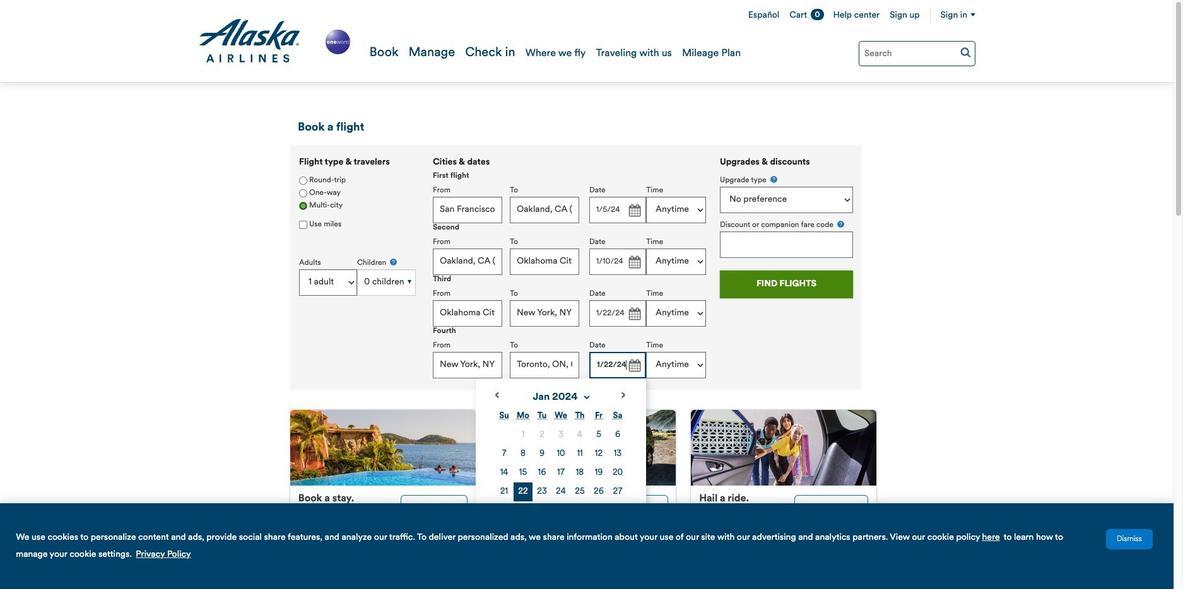 Task type: vqa. For each thing, say whether or not it's contained in the screenshot.
checkbox
no



Task type: locate. For each thing, give the bounding box(es) containing it.
0 vertical spatial   radio
[[299, 189, 307, 197]]

photo of an suv driving towards a mountain image
[[491, 410, 676, 486]]

oneworld logo image
[[323, 27, 352, 57]]

grid
[[495, 407, 627, 521]]

2 vertical spatial open datepicker image
[[625, 305, 643, 323]]

Search text field
[[859, 41, 976, 66]]

search button image
[[961, 47, 971, 57]]

None text field
[[720, 231, 853, 258], [433, 249, 502, 275], [510, 249, 579, 275], [589, 249, 646, 275], [433, 300, 502, 327], [510, 300, 579, 327], [589, 300, 646, 327], [510, 352, 579, 379], [720, 231, 853, 258], [433, 249, 502, 275], [510, 249, 579, 275], [589, 249, 646, 275], [433, 300, 502, 327], [510, 300, 579, 327], [589, 300, 646, 327], [510, 352, 579, 379]]

4 row from the top
[[495, 483, 627, 502]]

  checkbox
[[299, 221, 307, 229]]

  radio
[[299, 189, 307, 197], [299, 202, 307, 210]]

cell
[[514, 426, 533, 445], [533, 426, 552, 445], [552, 426, 571, 445], [571, 426, 589, 445], [589, 426, 608, 445], [608, 426, 627, 445], [495, 445, 514, 464], [514, 445, 533, 464], [533, 445, 552, 464], [552, 445, 571, 464], [571, 445, 589, 464], [589, 445, 608, 464], [608, 445, 627, 464], [495, 464, 514, 483], [514, 464, 533, 483], [533, 464, 552, 483], [552, 464, 571, 483], [571, 464, 589, 483], [589, 464, 608, 483], [608, 464, 627, 483], [495, 483, 514, 502], [514, 483, 533, 502], [533, 483, 552, 502], [552, 483, 571, 502], [571, 483, 589, 502], [589, 483, 608, 502], [608, 483, 627, 502], [495, 502, 514, 521], [514, 502, 533, 521], [533, 502, 552, 521], [552, 502, 571, 521]]

1 vertical spatial open datepicker image
[[625, 254, 643, 271]]

book a stay image
[[457, 501, 461, 512]]

open datepicker image
[[625, 357, 643, 375]]

1 row from the top
[[495, 426, 627, 445]]

1 vertical spatial   radio
[[299, 202, 307, 210]]

open datepicker image
[[625, 202, 643, 220], [625, 254, 643, 271], [625, 305, 643, 323]]

0 vertical spatial open datepicker image
[[625, 202, 643, 220]]

None submit
[[720, 270, 853, 298]]

option group
[[299, 175, 416, 213]]

alaska airlines logo image
[[198, 19, 301, 63]]

row
[[495, 426, 627, 445], [495, 445, 627, 464], [495, 464, 627, 483], [495, 483, 627, 502], [495, 502, 627, 521]]

book rides image
[[858, 501, 862, 512]]

group
[[290, 145, 424, 313], [433, 158, 706, 530], [720, 175, 853, 258]]

1 open datepicker image from the top
[[625, 202, 643, 220]]

2   radio from the top
[[299, 202, 307, 210]]

1 horizontal spatial group
[[433, 158, 706, 530]]

None text field
[[433, 197, 502, 223], [510, 197, 579, 223], [589, 197, 646, 223], [433, 352, 502, 379], [589, 352, 646, 379], [433, 197, 502, 223], [510, 197, 579, 223], [589, 197, 646, 223], [433, 352, 502, 379], [589, 352, 646, 379]]



Task type: describe. For each thing, give the bounding box(es) containing it.
3 row from the top
[[495, 464, 627, 483]]

2 open datepicker image from the top
[[625, 254, 643, 271]]

header nav bar navigation
[[0, 0, 1174, 83]]

option group inside group
[[299, 175, 416, 213]]

1   radio from the top
[[299, 189, 307, 197]]

grid inside group
[[495, 407, 627, 521]]

5 row from the top
[[495, 502, 627, 521]]

2 horizontal spatial group
[[720, 175, 853, 258]]

rent now image
[[657, 501, 662, 512]]

2 row from the top
[[495, 445, 627, 464]]

  radio
[[299, 176, 307, 185]]

3 open datepicker image from the top
[[625, 305, 643, 323]]

0 horizontal spatial group
[[290, 145, 424, 313]]

photo of a hotel with a swimming pool and palm trees image
[[290, 410, 476, 486]]

some kids opening a door image
[[691, 410, 877, 486]]

cookieconsent dialog
[[0, 503, 1174, 589]]



